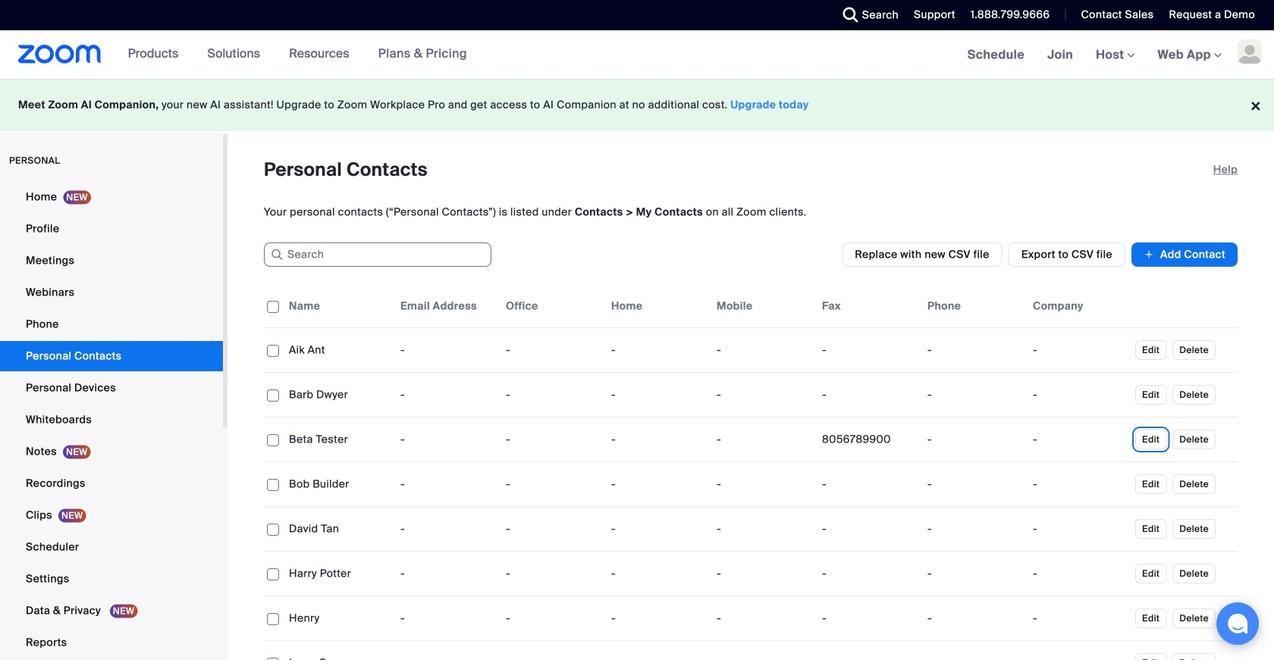 Task type: locate. For each thing, give the bounding box(es) containing it.
application
[[264, 285, 1239, 661]]

open chat image
[[1228, 614, 1249, 635]]

cell
[[922, 335, 1028, 366], [1028, 335, 1133, 366], [922, 380, 1028, 411], [1028, 380, 1133, 411], [922, 425, 1028, 455], [1028, 425, 1133, 455], [922, 470, 1028, 500], [1028, 470, 1133, 500], [922, 515, 1028, 545], [1028, 515, 1133, 545], [922, 559, 1028, 590], [1028, 559, 1133, 590], [922, 604, 1028, 634], [1028, 604, 1133, 634], [395, 642, 500, 661], [500, 642, 606, 661], [606, 642, 711, 661], [711, 642, 817, 661], [817, 642, 922, 661], [922, 642, 1028, 661], [1028, 642, 1133, 661]]

footer
[[0, 79, 1275, 131]]

zoom logo image
[[18, 45, 101, 64]]

meetings navigation
[[957, 30, 1275, 80]]

banner
[[0, 30, 1275, 80]]



Task type: vqa. For each thing, say whether or not it's contained in the screenshot.
DOWN Image
no



Task type: describe. For each thing, give the bounding box(es) containing it.
product information navigation
[[101, 30, 479, 79]]

personal menu menu
[[0, 182, 223, 660]]

add image
[[1144, 247, 1155, 263]]

Search Contacts Input text field
[[264, 243, 492, 267]]

profile picture image
[[1239, 39, 1263, 64]]



